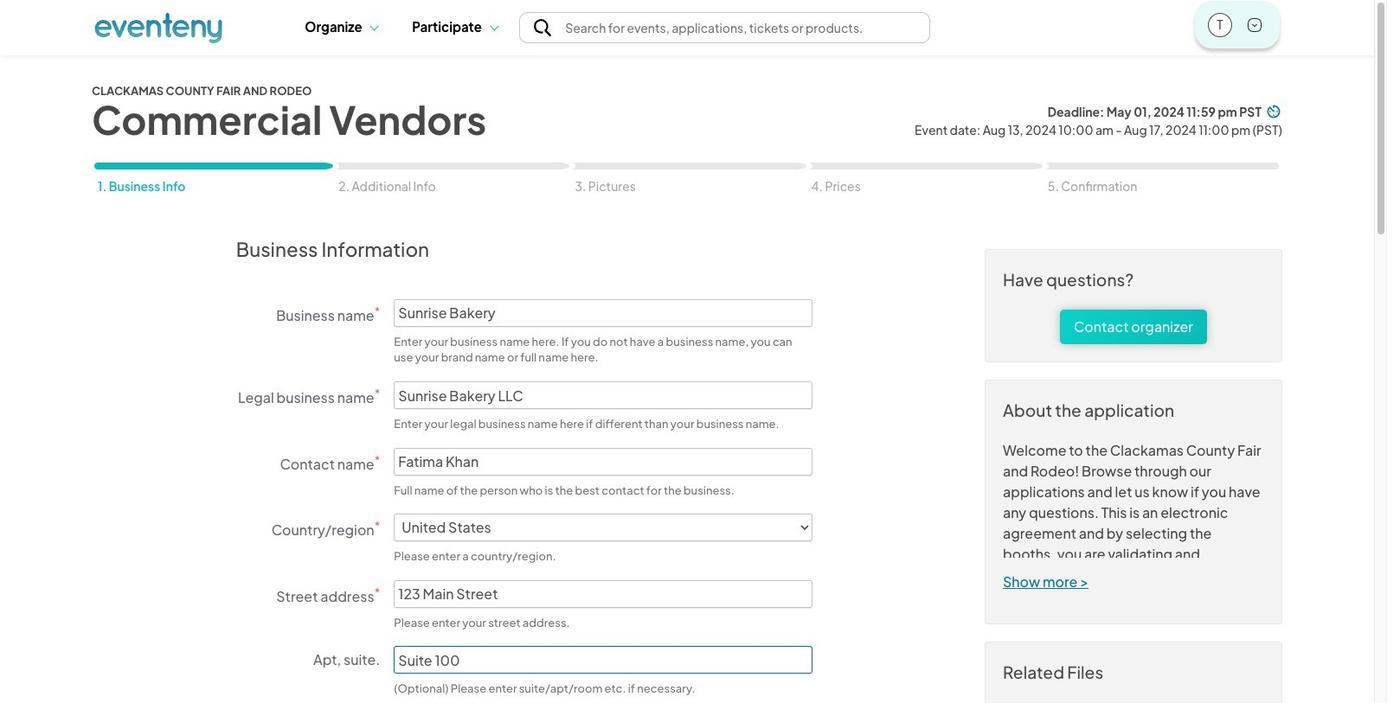Task type: vqa. For each thing, say whether or not it's contained in the screenshot.
2nd Optional text field
no



Task type: describe. For each thing, give the bounding box(es) containing it.
eventeny logo image
[[94, 12, 222, 44]]

main element
[[94, 0, 1280, 55]]



Task type: locate. For each thing, give the bounding box(es) containing it.
None text field
[[394, 448, 813, 476], [394, 581, 813, 608], [394, 448, 813, 476], [394, 581, 813, 608]]

Optional text field
[[394, 647, 813, 675]]

search image
[[534, 19, 551, 36]]

tara element
[[1209, 13, 1232, 35]]

None text field
[[394, 299, 813, 327], [394, 382, 813, 409], [394, 299, 813, 327], [394, 382, 813, 409]]



